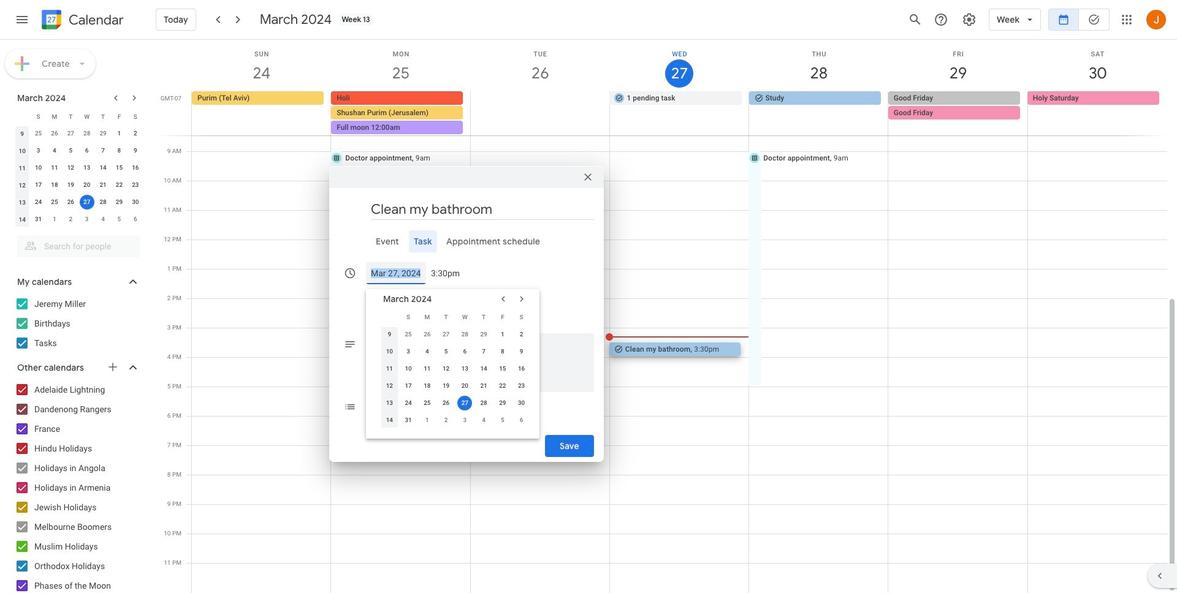 Task type: locate. For each thing, give the bounding box(es) containing it.
24 element
[[31, 195, 46, 210], [401, 396, 416, 410]]

11 element
[[47, 161, 62, 175], [420, 361, 435, 376]]

main drawer image
[[15, 12, 29, 27]]

1 vertical spatial 20 element
[[458, 379, 472, 393]]

april 5 element
[[112, 212, 127, 227], [495, 413, 510, 428]]

13 element
[[80, 161, 94, 175], [458, 361, 472, 376]]

0 vertical spatial february 28 element
[[80, 126, 94, 141]]

february 25 element
[[31, 126, 46, 141], [401, 327, 416, 342]]

0 horizontal spatial april 4 element
[[96, 212, 110, 227]]

february 28 element for 13 element corresponding to the 14 "element" associated with bottommost 11 element
[[458, 327, 472, 342]]

29 element down add description text box
[[495, 396, 510, 410]]

0 horizontal spatial 21 element
[[96, 178, 110, 192]]

april 1 element
[[47, 212, 62, 227], [420, 413, 435, 428]]

14 element for bottommost 11 element
[[476, 361, 491, 376]]

0 horizontal spatial 4 element
[[47, 143, 62, 158]]

0 vertical spatial 31 element
[[31, 212, 46, 227]]

1 horizontal spatial 29 element
[[495, 396, 510, 410]]

1 horizontal spatial february 26 element
[[420, 327, 435, 342]]

19 element for 26 element associated with the april 2 element for bottommost 11 element
[[439, 379, 453, 393]]

29 element for the 14 "element" corresponding to the leftmost 11 element 22 element
[[112, 195, 127, 210]]

1 horizontal spatial 19 element
[[439, 379, 453, 393]]

april 5 element for the april 6 element for april 3 element corresponding to the april 2 element associated with the leftmost 11 element
[[112, 212, 127, 227]]

1 horizontal spatial april 1 element
[[420, 413, 435, 428]]

0 vertical spatial april 4 element
[[96, 212, 110, 227]]

0 horizontal spatial 22 element
[[112, 178, 127, 192]]

7 element
[[96, 143, 110, 158], [476, 344, 491, 359]]

0 vertical spatial 3 element
[[31, 143, 46, 158]]

1 vertical spatial 14 element
[[476, 361, 491, 376]]

2 element for the 14 "element" associated with bottommost 11 element 1 element
[[514, 327, 529, 342]]

22 element
[[112, 178, 127, 192], [495, 379, 510, 393]]

6 element
[[80, 143, 94, 158], [458, 344, 472, 359]]

1 vertical spatial february 28 element
[[458, 327, 472, 342]]

1 vertical spatial april 1 element
[[420, 413, 435, 428]]

9 element for 16 element related to the 14 "element" corresponding to the leftmost 11 element 22 element
[[128, 143, 143, 158]]

1 vertical spatial 29 element
[[495, 396, 510, 410]]

1 horizontal spatial 30 element
[[514, 396, 529, 410]]

april 4 element for april 3 element for the april 2 element for bottommost 11 element
[[476, 413, 491, 428]]

2 element
[[128, 126, 143, 141], [514, 327, 529, 342]]

february 26 element
[[47, 126, 62, 141], [420, 327, 435, 342]]

20 element
[[80, 178, 94, 192], [458, 379, 472, 393]]

26 element
[[63, 195, 78, 210], [439, 396, 453, 410]]

1 horizontal spatial april 2 element
[[439, 413, 453, 428]]

Add title text field
[[371, 200, 594, 219]]

0 vertical spatial 6 element
[[80, 143, 94, 158]]

0 vertical spatial 19 element
[[63, 178, 78, 192]]

0 vertical spatial february 26 element
[[47, 126, 62, 141]]

1 vertical spatial 5 element
[[439, 344, 453, 359]]

1 vertical spatial 4 element
[[420, 344, 435, 359]]

0 horizontal spatial february 25 element
[[31, 126, 46, 141]]

february 28 element
[[80, 126, 94, 141], [458, 327, 472, 342]]

column header
[[14, 108, 30, 125], [380, 309, 399, 326]]

6 element for 13 element related to the 14 "element" corresponding to the leftmost 11 element
[[80, 143, 94, 158]]

1 vertical spatial 28 element
[[476, 396, 491, 410]]

Search for people text field
[[25, 235, 132, 257]]

heading
[[66, 13, 124, 27]]

settings menu image
[[962, 12, 977, 27]]

0 vertical spatial 18 element
[[47, 178, 62, 192]]

1 vertical spatial 16 element
[[514, 361, 529, 376]]

1 vertical spatial april 4 element
[[476, 413, 491, 428]]

1 horizontal spatial april 5 element
[[495, 413, 510, 428]]

1 vertical spatial 27, today element
[[458, 396, 472, 410]]

17 element
[[31, 178, 46, 192], [401, 379, 416, 393]]

1 horizontal spatial 12 element
[[439, 361, 453, 376]]

0 vertical spatial 4 element
[[47, 143, 62, 158]]

april 5 element for the april 6 element for april 3 element for the april 2 element for bottommost 11 element
[[495, 413, 510, 428]]

28 element down add description text box
[[476, 396, 491, 410]]

2 element for the 14 "element" corresponding to the leftmost 11 element 1 element
[[128, 126, 143, 141]]

1 horizontal spatial february 29 element
[[476, 327, 491, 342]]

1 vertical spatial 8 element
[[495, 344, 510, 359]]

25 element
[[47, 195, 62, 210], [420, 396, 435, 410]]

0 horizontal spatial april 5 element
[[112, 212, 127, 227]]

12 element for the 19 element associated with the april 2 element associated with the leftmost 11 element 26 element
[[63, 161, 78, 175]]

8 element
[[112, 143, 127, 158], [495, 344, 510, 359]]

0 vertical spatial april 2 element
[[63, 212, 78, 227]]

5 element
[[63, 143, 78, 158], [439, 344, 453, 359]]

0 horizontal spatial 27, today element
[[80, 195, 94, 210]]

1 vertical spatial 17 element
[[401, 379, 416, 393]]

april 6 element for april 3 element for the april 2 element for bottommost 11 element
[[514, 413, 529, 428]]

19 element
[[63, 178, 78, 192], [439, 379, 453, 393]]

10 element
[[31, 161, 46, 175], [401, 361, 416, 376]]

16 element for the 14 "element" corresponding to the leftmost 11 element 22 element
[[128, 161, 143, 175]]

april 3 element
[[80, 212, 94, 227], [458, 413, 472, 428]]

1 horizontal spatial 11 element
[[420, 361, 435, 376]]

april 6 element
[[128, 212, 143, 227], [514, 413, 529, 428]]

row
[[186, 91, 1177, 135], [14, 108, 143, 125], [14, 125, 143, 142], [14, 142, 143, 159], [14, 159, 143, 177], [14, 177, 143, 194], [14, 194, 143, 211], [14, 211, 143, 228], [380, 309, 531, 326], [380, 326, 531, 343], [380, 343, 531, 360], [380, 360, 531, 377], [380, 377, 531, 394], [380, 394, 531, 412], [380, 412, 531, 429]]

15 element
[[112, 161, 127, 175], [495, 361, 510, 376]]

row group for the 3 element corresponding to the leftmost 11 element the 10 "element"'s column header
[[14, 125, 143, 228]]

april 4 element for april 3 element corresponding to the april 2 element associated with the leftmost 11 element
[[96, 212, 110, 227]]

1 horizontal spatial 3 element
[[401, 344, 416, 359]]

4 element
[[47, 143, 62, 158], [420, 344, 435, 359]]

21 element
[[96, 178, 110, 192], [476, 379, 491, 393]]

20 element for 13 element related to the 14 "element" corresponding to the leftmost 11 element
[[80, 178, 94, 192]]

1 element
[[112, 126, 127, 141], [495, 327, 510, 342]]

1 horizontal spatial 9 element
[[514, 344, 529, 359]]

0 vertical spatial february 27 element
[[63, 126, 78, 141]]

31 element for the april 2 element associated with the leftmost 11 element
[[31, 212, 46, 227]]

14 element for the leftmost 11 element
[[96, 161, 110, 175]]

1 horizontal spatial 20 element
[[458, 379, 472, 393]]

14 element
[[96, 161, 110, 175], [476, 361, 491, 376]]

Add description text field
[[366, 338, 594, 382]]

0 horizontal spatial 3 element
[[31, 143, 46, 158]]

1 vertical spatial 15 element
[[495, 361, 510, 376]]

23 element for 30 element corresponding to the april 6 element for april 3 element corresponding to the april 2 element associated with the leftmost 11 element
[[128, 178, 143, 192]]

april 6 element for april 3 element corresponding to the april 2 element associated with the leftmost 11 element
[[128, 212, 143, 227]]

0 horizontal spatial 1 element
[[112, 126, 127, 141]]

1 vertical spatial 23 element
[[514, 379, 529, 393]]

21 element for the 14 "element" corresponding to the leftmost 11 element
[[96, 178, 110, 192]]

0 vertical spatial 1 element
[[112, 126, 127, 141]]

0 horizontal spatial 12 element
[[63, 161, 78, 175]]

0 vertical spatial 22 element
[[112, 178, 127, 192]]

0 horizontal spatial 16 element
[[128, 161, 143, 175]]

1 horizontal spatial march 2024 grid
[[378, 309, 531, 429]]

0 vertical spatial february 29 element
[[96, 126, 110, 141]]

april 4 element down add description text box
[[476, 413, 491, 428]]

23 element
[[128, 178, 143, 192], [514, 379, 529, 393]]

1 vertical spatial 25 element
[[420, 396, 435, 410]]

0 horizontal spatial 17 element
[[31, 178, 46, 192]]

0 horizontal spatial february 26 element
[[47, 126, 62, 141]]

0 horizontal spatial april 3 element
[[80, 212, 94, 227]]

1 vertical spatial 26 element
[[439, 396, 453, 410]]

31 element
[[31, 212, 46, 227], [401, 413, 416, 428]]

26 element down add description text box
[[439, 396, 453, 410]]

1 horizontal spatial february 27 element
[[439, 327, 453, 342]]

1 vertical spatial row group
[[380, 326, 531, 429]]

february 29 element
[[96, 126, 110, 141], [476, 327, 491, 342]]

3 element
[[31, 143, 46, 158], [401, 344, 416, 359]]

row group
[[14, 125, 143, 228], [380, 326, 531, 429]]

1 vertical spatial 30 element
[[514, 396, 529, 410]]

30 element for the april 6 element for april 3 element corresponding to the april 2 element associated with the leftmost 11 element
[[128, 195, 143, 210]]

cell
[[331, 91, 470, 135], [470, 91, 610, 135], [888, 91, 1027, 135], [79, 194, 95, 211], [455, 394, 474, 412]]

1 vertical spatial april 3 element
[[458, 413, 472, 428]]

0 horizontal spatial column header
[[14, 108, 30, 125]]

0 horizontal spatial 19 element
[[63, 178, 78, 192]]

18 element for bottommost 11 element
[[420, 379, 435, 393]]

0 horizontal spatial february 27 element
[[63, 126, 78, 141]]

1 horizontal spatial 27, today element
[[458, 396, 472, 410]]

9 element
[[128, 143, 143, 158], [514, 344, 529, 359]]

19 element for the april 2 element associated with the leftmost 11 element 26 element
[[63, 178, 78, 192]]

16 element for 22 element corresponding to the 14 "element" associated with bottommost 11 element
[[514, 361, 529, 376]]

calendar element
[[39, 7, 124, 34]]

1 horizontal spatial 10 element
[[401, 361, 416, 376]]

16 element
[[128, 161, 143, 175], [514, 361, 529, 376]]

tab list
[[339, 230, 594, 252]]

8 element for the 14 "element" corresponding to the leftmost 11 element 1 element
[[112, 143, 127, 158]]

0 vertical spatial 17 element
[[31, 178, 46, 192]]

0 horizontal spatial 8 element
[[112, 143, 127, 158]]

1 vertical spatial 6 element
[[458, 344, 472, 359]]

1 vertical spatial 2 element
[[514, 327, 529, 342]]

9 element for 16 element associated with 22 element corresponding to the 14 "element" associated with bottommost 11 element
[[514, 344, 529, 359]]

0 vertical spatial 9 element
[[128, 143, 143, 158]]

28 element up search for people text field
[[96, 195, 110, 210]]

None search field
[[0, 231, 152, 257]]

1 horizontal spatial 4 element
[[420, 344, 435, 359]]

1 vertical spatial column header
[[380, 309, 399, 326]]

march 2024 grid
[[12, 108, 143, 228], [378, 309, 531, 429]]

27, today element down add description text box
[[458, 396, 472, 410]]

0 horizontal spatial 31 element
[[31, 212, 46, 227]]

30 element
[[128, 195, 143, 210], [514, 396, 529, 410]]

29 element up search for people text field
[[112, 195, 127, 210]]

1 vertical spatial 3 element
[[401, 344, 416, 359]]

1 horizontal spatial 16 element
[[514, 361, 529, 376]]

15 element for 22 element corresponding to the 14 "element" associated with bottommost 11 element
[[495, 361, 510, 376]]

february 29 element for the 14 "element" corresponding to the leftmost 11 element 1 element
[[96, 126, 110, 141]]

april 3 element for the april 2 element for bottommost 11 element
[[458, 413, 472, 428]]

0 vertical spatial 23 element
[[128, 178, 143, 192]]

27, today element up search for people text field
[[80, 195, 94, 210]]

0 vertical spatial march 2024 grid
[[12, 108, 143, 228]]

1 horizontal spatial february 28 element
[[458, 327, 472, 342]]

february 27 element
[[63, 126, 78, 141], [439, 327, 453, 342]]

0 vertical spatial 21 element
[[96, 178, 110, 192]]

26 element up search for people text field
[[63, 195, 78, 210]]

heading inside the calendar element
[[66, 13, 124, 27]]

0 vertical spatial 13 element
[[80, 161, 94, 175]]

1 horizontal spatial row group
[[380, 326, 531, 429]]

1 horizontal spatial 18 element
[[420, 379, 435, 393]]

1 horizontal spatial 6 element
[[458, 344, 472, 359]]

1 vertical spatial 13 element
[[458, 361, 472, 376]]

27, today element
[[80, 195, 94, 210], [458, 396, 472, 410]]

5 element for the 19 element associated with the april 2 element associated with the leftmost 11 element 26 element "12" element
[[63, 143, 78, 158]]

0 horizontal spatial 6 element
[[80, 143, 94, 158]]

0 vertical spatial 10 element
[[31, 161, 46, 175]]

6 element for 13 element corresponding to the 14 "element" associated with bottommost 11 element
[[458, 344, 472, 359]]

0 horizontal spatial 30 element
[[128, 195, 143, 210]]

1 horizontal spatial 24 element
[[401, 396, 416, 410]]

april 4 element
[[96, 212, 110, 227], [476, 413, 491, 428]]

27, today element for 13 element corresponding to the 14 "element" associated with bottommost 11 element's 20 element
[[458, 396, 472, 410]]

18 element
[[47, 178, 62, 192], [420, 379, 435, 393]]

april 2 element
[[63, 212, 78, 227], [439, 413, 453, 428]]

february 26 element for the leftmost 11 element's 4 element
[[47, 126, 62, 141]]

1 horizontal spatial 7 element
[[476, 344, 491, 359]]

1 element for the 14 "element" associated with bottommost 11 element
[[495, 327, 510, 342]]

1 vertical spatial 9 element
[[514, 344, 529, 359]]

0 horizontal spatial 15 element
[[112, 161, 127, 175]]

20 element for 13 element corresponding to the 14 "element" associated with bottommost 11 element
[[458, 379, 472, 393]]

29 element
[[112, 195, 127, 210], [495, 396, 510, 410]]

1 horizontal spatial 31 element
[[401, 413, 416, 428]]

1 horizontal spatial 1 element
[[495, 327, 510, 342]]

column header for the 3 element corresponding to the leftmost 11 element the 10 "element"
[[14, 108, 30, 125]]

28 element
[[96, 195, 110, 210], [476, 396, 491, 410]]

1 horizontal spatial 14 element
[[476, 361, 491, 376]]

april 4 element up search for people text field
[[96, 212, 110, 227]]

grid
[[157, 40, 1177, 593]]

0 vertical spatial 5 element
[[63, 143, 78, 158]]

12 element
[[63, 161, 78, 175], [439, 361, 453, 376]]



Task type: vqa. For each thing, say whether or not it's contained in the screenshot.
Wed 25
no



Task type: describe. For each thing, give the bounding box(es) containing it.
4 element for the leftmost 11 element
[[47, 143, 62, 158]]

24 element for "17" element associated with the leftmost 11 element the 10 "element"
[[31, 195, 46, 210]]

0 horizontal spatial march 2024 grid
[[12, 108, 143, 228]]

Start time text field
[[431, 262, 460, 284]]

add other calendars image
[[107, 361, 119, 373]]

15 element for the 14 "element" corresponding to the leftmost 11 element 22 element
[[112, 161, 127, 175]]

Start date text field
[[371, 262, 421, 284]]

28 element for april 3 element corresponding to the april 2 element associated with the leftmost 11 element's april 4 element
[[96, 195, 110, 210]]

3 element for the leftmost 11 element the 10 "element"
[[31, 143, 46, 158]]

25 element for april 1 "element" for 31 'element' related to the april 2 element for bottommost 11 element
[[420, 396, 435, 410]]

28 element for april 3 element for the april 2 element for bottommost 11 element's april 4 element
[[476, 396, 491, 410]]

1 vertical spatial 11 element
[[420, 361, 435, 376]]

row group for the 3 element corresponding to the 10 "element" corresponding to bottommost 11 element's column header
[[380, 326, 531, 429]]

25 element for april 1 "element" corresponding to 31 'element' related to the april 2 element associated with the leftmost 11 element
[[47, 195, 62, 210]]

7 element for february 29 element associated with the 14 "element" associated with bottommost 11 element 1 element
[[476, 344, 491, 359]]

february 27 element for 5 element corresponding to the 19 element related to 26 element associated with the april 2 element for bottommost 11 element "12" element
[[439, 327, 453, 342]]

1 element for the 14 "element" corresponding to the leftmost 11 element
[[112, 126, 127, 141]]

26 element for the april 2 element associated with the leftmost 11 element
[[63, 195, 78, 210]]

3 element for the 10 "element" corresponding to bottommost 11 element
[[401, 344, 416, 359]]

17 element for the leftmost 11 element the 10 "element"
[[31, 178, 46, 192]]

7 element for february 29 element associated with the 14 "element" corresponding to the leftmost 11 element 1 element
[[96, 143, 110, 158]]

22 element for the 14 "element" corresponding to the leftmost 11 element
[[112, 178, 127, 192]]

april 2 element for the leftmost 11 element
[[63, 212, 78, 227]]

april 1 element for 31 'element' related to the april 2 element for bottommost 11 element
[[420, 413, 435, 428]]

column header for the 3 element corresponding to the 10 "element" corresponding to bottommost 11 element
[[380, 309, 399, 326]]

13 element for the 14 "element" associated with bottommost 11 element
[[458, 361, 472, 376]]

february 28 element for 13 element related to the 14 "element" corresponding to the leftmost 11 element
[[80, 126, 94, 141]]

0 horizontal spatial 11 element
[[47, 161, 62, 175]]

21 element for the 14 "element" associated with bottommost 11 element
[[476, 379, 491, 393]]

april 2 element for bottommost 11 element
[[439, 413, 453, 428]]

22 element for the 14 "element" associated with bottommost 11 element
[[495, 379, 510, 393]]

april 1 element for 31 'element' related to the april 2 element associated with the leftmost 11 element
[[47, 212, 62, 227]]

10 element for the leftmost 11 element
[[31, 161, 46, 175]]

my calendars list
[[2, 294, 152, 353]]

29 element for 22 element corresponding to the 14 "element" associated with bottommost 11 element
[[495, 396, 510, 410]]

17 element for the 10 "element" corresponding to bottommost 11 element
[[401, 379, 416, 393]]

8 element for the 14 "element" associated with bottommost 11 element 1 element
[[495, 344, 510, 359]]

february 25 element for the 3 element corresponding to the 10 "element" corresponding to bottommost 11 element
[[401, 327, 416, 342]]

31 element for the april 2 element for bottommost 11 element
[[401, 413, 416, 428]]

5 element for the 19 element related to 26 element associated with the april 2 element for bottommost 11 element "12" element
[[439, 344, 453, 359]]

10 element for bottommost 11 element
[[401, 361, 416, 376]]

18 element for the leftmost 11 element
[[47, 178, 62, 192]]

30 element for the april 6 element for april 3 element for the april 2 element for bottommost 11 element
[[514, 396, 529, 410]]

27, today element for 20 element corresponding to 13 element related to the 14 "element" corresponding to the leftmost 11 element
[[80, 195, 94, 210]]

23 element for 30 element for the april 6 element for april 3 element for the april 2 element for bottommost 11 element
[[514, 379, 529, 393]]

4 element for bottommost 11 element
[[420, 344, 435, 359]]

april 3 element for the april 2 element associated with the leftmost 11 element
[[80, 212, 94, 227]]

february 26 element for 4 element associated with bottommost 11 element
[[420, 327, 435, 342]]

1 vertical spatial march 2024 grid
[[378, 309, 531, 429]]

february 29 element for the 14 "element" associated with bottommost 11 element 1 element
[[476, 327, 491, 342]]

other calendars list
[[2, 380, 152, 593]]

12 element for the 19 element related to 26 element associated with the april 2 element for bottommost 11 element
[[439, 361, 453, 376]]

26 element for the april 2 element for bottommost 11 element
[[439, 396, 453, 410]]

february 27 element for the 19 element associated with the april 2 element associated with the leftmost 11 element 26 element "12" element's 5 element
[[63, 126, 78, 141]]

february 25 element for the 3 element corresponding to the leftmost 11 element the 10 "element"
[[31, 126, 46, 141]]

24 element for "17" element for the 10 "element" corresponding to bottommost 11 element
[[401, 396, 416, 410]]

13 element for the 14 "element" corresponding to the leftmost 11 element
[[80, 161, 94, 175]]



